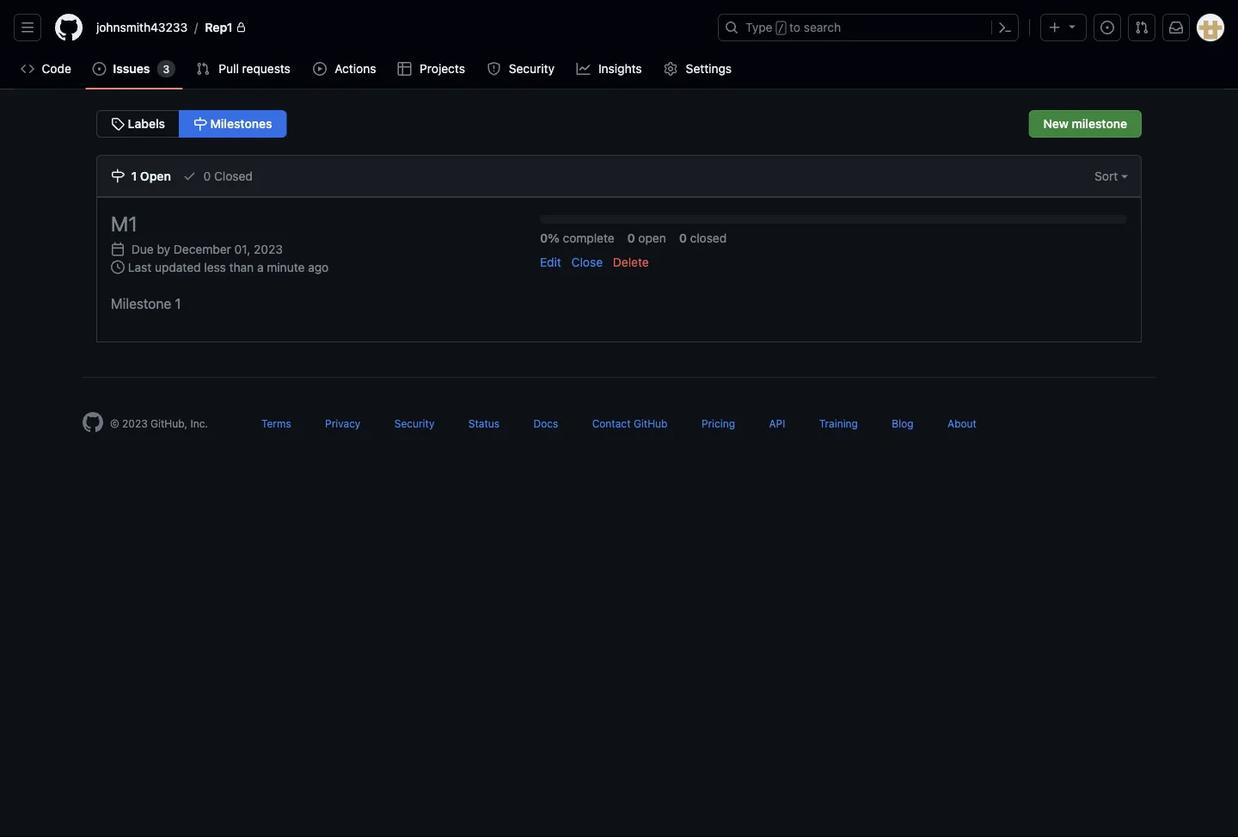 Task type: vqa. For each thing, say whether or not it's contained in the screenshot.
M1 link
yes



Task type: locate. For each thing, give the bounding box(es) containing it.
issue opened image
[[1101, 21, 1115, 34]]

0
[[203, 169, 211, 183], [628, 231, 636, 245], [679, 231, 687, 245]]

/ left to
[[778, 22, 784, 34]]

shield image
[[487, 62, 501, 76]]

git pull request image inside pull requests link
[[196, 62, 210, 76]]

johnsmith43233
[[96, 20, 188, 34]]

2023 up a
[[254, 242, 283, 256]]

last updated less than a minute ago
[[125, 260, 329, 274]]

homepage image
[[55, 14, 83, 41], [83, 412, 103, 433]]

code
[[42, 62, 71, 76]]

actions
[[335, 62, 376, 76]]

code image
[[21, 62, 34, 76]]

1 horizontal spatial security link
[[480, 56, 563, 82]]

0 horizontal spatial 2023
[[122, 417, 148, 429]]

2 horizontal spatial 0
[[679, 231, 687, 245]]

labels
[[125, 117, 165, 131]]

0 for 0 open
[[628, 231, 636, 245]]

git pull request image left pull
[[196, 62, 210, 76]]

contact github link
[[592, 417, 668, 429]]

contact
[[592, 417, 631, 429]]

homepage image up the code
[[55, 14, 83, 41]]

1 horizontal spatial /
[[778, 22, 784, 34]]

0 horizontal spatial 1
[[131, 169, 137, 183]]

3
[[163, 63, 170, 75]]

/ for johnsmith43233
[[195, 20, 198, 34]]

new milestone
[[1044, 117, 1128, 131]]

0 vertical spatial 1
[[131, 169, 137, 183]]

december
[[174, 242, 231, 256]]

pull requests link
[[189, 56, 299, 82]]

0 vertical spatial homepage image
[[55, 14, 83, 41]]

security link left status link
[[395, 417, 435, 429]]

api
[[769, 417, 786, 429]]

0 vertical spatial git pull request image
[[1136, 21, 1149, 34]]

0 vertical spatial security
[[509, 62, 555, 76]]

security left status link
[[395, 417, 435, 429]]

/ inside johnsmith43233 /
[[195, 20, 198, 34]]

new milestone link
[[1029, 110, 1142, 138]]

contact github
[[592, 417, 668, 429]]

1
[[131, 169, 137, 183], [175, 295, 181, 312]]

git pull request image for issue opened icon
[[196, 62, 210, 76]]

0 horizontal spatial /
[[195, 20, 198, 34]]

0 horizontal spatial git pull request image
[[196, 62, 210, 76]]

0 inside 'link'
[[203, 169, 211, 183]]

security link left graph image
[[480, 56, 563, 82]]

0 horizontal spatial 0
[[203, 169, 211, 183]]

1 right milestone icon on the left of page
[[131, 169, 137, 183]]

issue opened image
[[92, 62, 106, 76]]

calendar image
[[111, 242, 125, 256]]

check image
[[183, 169, 197, 183]]

1 vertical spatial 2023
[[122, 417, 148, 429]]

1 horizontal spatial 2023
[[254, 242, 283, 256]]

blog link
[[892, 417, 914, 429]]

1 vertical spatial homepage image
[[83, 412, 103, 433]]

list containing johnsmith43233 /
[[89, 14, 708, 41]]

1           open
[[128, 169, 171, 183]]

list
[[89, 14, 708, 41]]

lock image
[[236, 22, 247, 33]]

0 right check icon
[[203, 169, 211, 183]]

1 horizontal spatial git pull request image
[[1136, 21, 1149, 34]]

table image
[[398, 62, 412, 76]]

git pull request image
[[1136, 21, 1149, 34], [196, 62, 210, 76]]

/ for type
[[778, 22, 784, 34]]

milestone image
[[111, 169, 125, 183]]

terms
[[262, 417, 291, 429]]

0%
[[540, 231, 560, 245]]

1 down updated on the top left
[[175, 295, 181, 312]]

/ left "rep1"
[[195, 20, 198, 34]]

insights
[[599, 62, 642, 76]]

footer
[[69, 377, 1170, 476]]

graph image
[[577, 62, 591, 76]]

search
[[804, 20, 841, 34]]

privacy link
[[325, 417, 361, 429]]

than
[[229, 260, 254, 274]]

1 vertical spatial git pull request image
[[196, 62, 210, 76]]

rep1 link
[[198, 14, 253, 41]]

1 vertical spatial security
[[395, 417, 435, 429]]

1 horizontal spatial security
[[509, 62, 555, 76]]

/ inside type / to search
[[778, 22, 784, 34]]

1 horizontal spatial 1
[[175, 295, 181, 312]]

tag image
[[111, 117, 125, 131]]

2023
[[254, 242, 283, 256], [122, 417, 148, 429]]

security
[[509, 62, 555, 76], [395, 417, 435, 429]]

a
[[257, 260, 264, 274]]

sort
[[1095, 169, 1122, 183]]

0 open
[[628, 231, 667, 245]]

0 for 0 closed
[[679, 231, 687, 245]]

gear image
[[664, 62, 678, 76]]

1 horizontal spatial 0
[[628, 231, 636, 245]]

/
[[195, 20, 198, 34], [778, 22, 784, 34]]

to
[[790, 20, 801, 34]]

security right shield image
[[509, 62, 555, 76]]

edit
[[540, 255, 562, 269]]

pull
[[219, 62, 239, 76]]

0 horizontal spatial security
[[395, 417, 435, 429]]

insights link
[[570, 56, 651, 82]]

requests
[[242, 62, 291, 76]]

inc.
[[190, 417, 208, 429]]

0 left "closed"
[[679, 231, 687, 245]]

0 left open
[[628, 231, 636, 245]]

settings link
[[657, 56, 740, 82]]

0 vertical spatial 2023
[[254, 242, 283, 256]]

homepage image left ©
[[83, 412, 103, 433]]

2023 right ©
[[122, 417, 148, 429]]

git pull request image for issue opened image on the top right
[[1136, 21, 1149, 34]]

git pull request image left notifications icon
[[1136, 21, 1149, 34]]

0 horizontal spatial security link
[[395, 417, 435, 429]]

plus image
[[1049, 21, 1062, 34]]

projects
[[420, 62, 465, 76]]

security link
[[480, 56, 563, 82], [395, 417, 435, 429]]



Task type: describe. For each thing, give the bounding box(es) containing it.
1 vertical spatial 1
[[175, 295, 181, 312]]

milestones link
[[179, 110, 287, 138]]

0 vertical spatial security link
[[480, 56, 563, 82]]

last
[[128, 260, 152, 274]]

settings
[[686, 62, 732, 76]]

less
[[204, 260, 226, 274]]

labels link
[[96, 110, 180, 138]]

type
[[746, 20, 773, 34]]

0 for 0           closed
[[203, 169, 211, 183]]

command palette image
[[999, 21, 1013, 34]]

terms link
[[262, 417, 291, 429]]

about link
[[948, 417, 977, 429]]

actions link
[[306, 56, 384, 82]]

about
[[948, 417, 977, 429]]

pull requests
[[219, 62, 291, 76]]

code link
[[14, 56, 79, 82]]

status link
[[469, 417, 500, 429]]

milestone 1
[[111, 295, 181, 312]]

play image
[[313, 62, 327, 76]]

notifications image
[[1170, 21, 1184, 34]]

1           open link
[[111, 156, 171, 196]]

due
[[131, 242, 154, 256]]

new
[[1044, 117, 1069, 131]]

due by december 01, 2023
[[128, 242, 283, 256]]

milestone image
[[194, 117, 207, 131]]

pricing
[[702, 417, 736, 429]]

open
[[140, 169, 171, 183]]

updated
[[155, 260, 201, 274]]

github
[[634, 417, 668, 429]]

01,
[[234, 242, 251, 256]]

blog
[[892, 417, 914, 429]]

docs link
[[534, 417, 559, 429]]

footer containing © 2023 github, inc.
[[69, 377, 1170, 476]]

projects link
[[391, 56, 473, 82]]

pricing link
[[702, 417, 736, 429]]

1 vertical spatial security link
[[395, 417, 435, 429]]

milestones
[[207, 117, 272, 131]]

clock image
[[111, 260, 125, 274]]

type / to search
[[746, 20, 841, 34]]

sort button
[[1082, 156, 1142, 196]]

homepage image inside footer
[[83, 412, 103, 433]]

status
[[469, 417, 500, 429]]

privacy
[[325, 417, 361, 429]]

johnsmith43233 link
[[89, 14, 195, 41]]

open
[[639, 231, 667, 245]]

1 inside 1           open link
[[131, 169, 137, 183]]

training link
[[820, 417, 858, 429]]

docs
[[534, 417, 559, 429]]

0           closed
[[200, 169, 253, 183]]

closed
[[690, 231, 727, 245]]

0% complete
[[540, 231, 615, 245]]

minute
[[267, 260, 305, 274]]

complete
[[563, 231, 615, 245]]

0           closed link
[[183, 156, 253, 196]]

github,
[[151, 417, 188, 429]]

m1 link
[[111, 212, 138, 236]]

© 2023 github, inc.
[[110, 417, 208, 429]]

issue element
[[96, 110, 287, 138]]

m1
[[111, 212, 138, 236]]

close
[[572, 255, 603, 269]]

close button
[[572, 253, 603, 271]]

0 closed
[[679, 231, 727, 245]]

milestone
[[111, 295, 171, 312]]

api link
[[769, 417, 786, 429]]

training
[[820, 417, 858, 429]]

©
[[110, 417, 119, 429]]

issues
[[113, 62, 150, 76]]

milestone
[[1072, 117, 1128, 131]]

rep1
[[205, 20, 233, 34]]

ago
[[308, 260, 329, 274]]

by
[[157, 242, 170, 256]]

closed
[[214, 169, 253, 183]]

delete
[[613, 255, 649, 269]]

edit link
[[540, 253, 562, 271]]

triangle down image
[[1066, 19, 1080, 33]]

johnsmith43233 /
[[96, 20, 198, 34]]

delete button
[[613, 253, 649, 271]]



